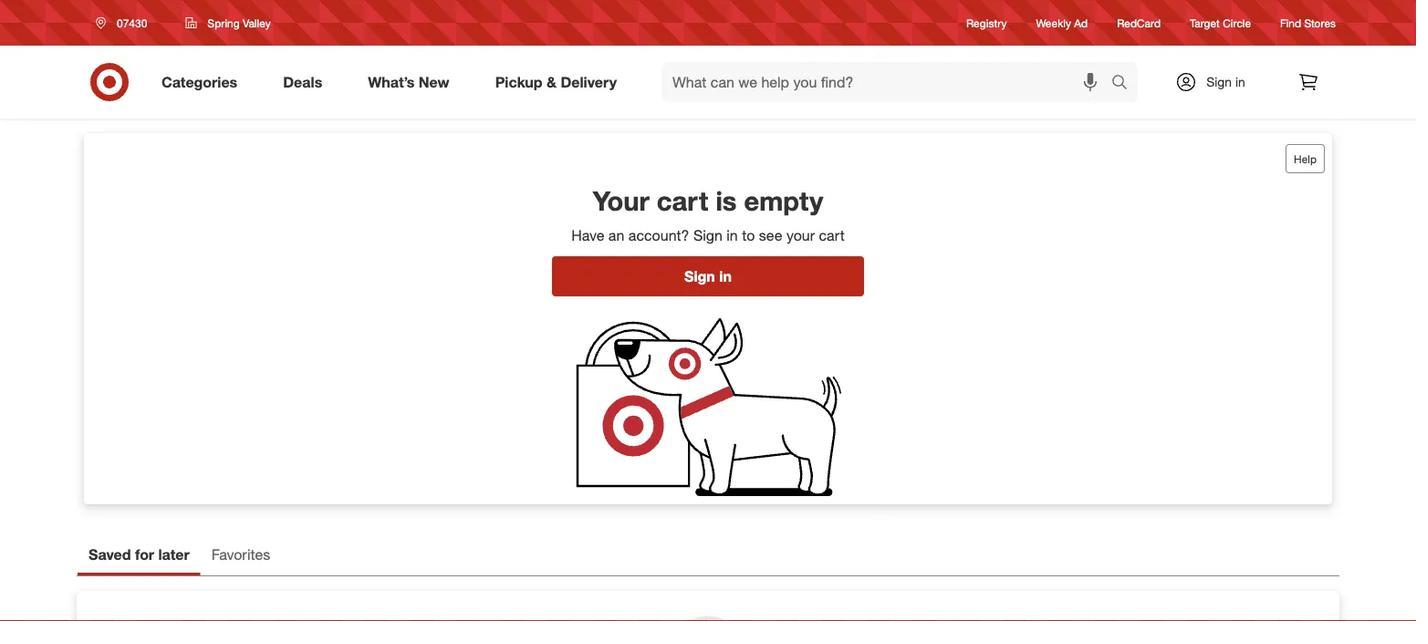 Task type: describe. For each thing, give the bounding box(es) containing it.
valley
[[243, 16, 271, 30]]

1 vertical spatial sign
[[693, 226, 723, 244]]

spring
[[207, 16, 240, 30]]

&
[[547, 73, 557, 91]]

target circle link
[[1190, 15, 1251, 31]]

find stores
[[1280, 16, 1336, 30]]

pickup
[[495, 73, 542, 91]]

new
[[419, 73, 449, 91]]

1 vertical spatial in
[[727, 226, 738, 244]]

registry
[[966, 16, 1007, 30]]

redcard
[[1117, 16, 1161, 30]]

saved for later link
[[78, 538, 200, 576]]

saved
[[89, 546, 131, 564]]

an
[[608, 226, 624, 244]]

see
[[759, 226, 782, 244]]

your
[[786, 226, 815, 244]]

your
[[593, 184, 649, 217]]

delivery
[[561, 73, 617, 91]]

weekly ad link
[[1036, 15, 1088, 31]]

target
[[1190, 16, 1220, 30]]

what's new
[[368, 73, 449, 91]]

empty cart bullseye image
[[571, 308, 845, 505]]

deals link
[[268, 62, 345, 102]]

ad
[[1074, 16, 1088, 30]]

have an account? sign in to see your cart
[[571, 226, 845, 244]]

what's new link
[[352, 62, 472, 102]]

sign inside button
[[684, 267, 715, 285]]

your cart is empty
[[593, 184, 823, 217]]

help button
[[1286, 144, 1325, 173]]

is
[[716, 184, 737, 217]]



Task type: vqa. For each thing, say whether or not it's contained in the screenshot.
Pickup at the top left of page
yes



Task type: locate. For each thing, give the bounding box(es) containing it.
categories link
[[146, 62, 260, 102]]

stores
[[1304, 16, 1336, 30]]

later
[[158, 546, 190, 564]]

in left to
[[727, 226, 738, 244]]

weekly
[[1036, 16, 1071, 30]]

0 vertical spatial sign in
[[1206, 74, 1245, 90]]

1 horizontal spatial cart
[[819, 226, 845, 244]]

in
[[1235, 74, 1245, 90], [727, 226, 738, 244], [719, 267, 732, 285]]

cart right your
[[819, 226, 845, 244]]

sign in down 'have an account? sign in to see your cart'
[[684, 267, 732, 285]]

categories
[[161, 73, 237, 91]]

sign in link
[[1160, 62, 1274, 102]]

1 vertical spatial sign in
[[684, 267, 732, 285]]

sign in inside button
[[684, 267, 732, 285]]

weekly ad
[[1036, 16, 1088, 30]]

registry link
[[966, 15, 1007, 31]]

2 vertical spatial in
[[719, 267, 732, 285]]

search button
[[1103, 62, 1147, 106]]

for
[[135, 546, 154, 564]]

empty
[[744, 184, 823, 217]]

cart up account? at the top of page
[[657, 184, 708, 217]]

What can we help you find? suggestions appear below search field
[[662, 62, 1116, 102]]

0 vertical spatial in
[[1235, 74, 1245, 90]]

spring valley button
[[174, 6, 283, 39]]

find stores link
[[1280, 15, 1336, 31]]

0 vertical spatial cart
[[657, 184, 708, 217]]

07430
[[117, 16, 147, 30]]

sign down "your cart is empty"
[[693, 226, 723, 244]]

2 vertical spatial sign
[[684, 267, 715, 285]]

search
[[1103, 75, 1147, 93]]

target circle
[[1190, 16, 1251, 30]]

0 horizontal spatial sign in
[[684, 267, 732, 285]]

0 horizontal spatial cart
[[657, 184, 708, 217]]

circle
[[1223, 16, 1251, 30]]

redcard link
[[1117, 15, 1161, 31]]

to
[[742, 226, 755, 244]]

pickup & delivery
[[495, 73, 617, 91]]

07430 button
[[84, 6, 166, 39]]

have
[[571, 226, 604, 244]]

sign in button
[[552, 256, 864, 297]]

find
[[1280, 16, 1301, 30]]

saved for later
[[89, 546, 190, 564]]

pickup & delivery link
[[480, 62, 640, 102]]

1 horizontal spatial sign in
[[1206, 74, 1245, 90]]

what's
[[368, 73, 415, 91]]

sign in
[[1206, 74, 1245, 90], [684, 267, 732, 285]]

1 vertical spatial cart
[[819, 226, 845, 244]]

in inside button
[[719, 267, 732, 285]]

cart
[[657, 184, 708, 217], [819, 226, 845, 244]]

favorites link
[[200, 538, 281, 576]]

sign down target circle link
[[1206, 74, 1232, 90]]

in down 'have an account? sign in to see your cart'
[[719, 267, 732, 285]]

0 vertical spatial sign
[[1206, 74, 1232, 90]]

account?
[[628, 226, 689, 244]]

sign
[[1206, 74, 1232, 90], [693, 226, 723, 244], [684, 267, 715, 285]]

favorites
[[211, 546, 270, 564]]

sign down 'have an account? sign in to see your cart'
[[684, 267, 715, 285]]

deals
[[283, 73, 322, 91]]

sign in down target circle link
[[1206, 74, 1245, 90]]

spring valley
[[207, 16, 271, 30]]

in down circle
[[1235, 74, 1245, 90]]

help
[[1294, 152, 1317, 166]]



